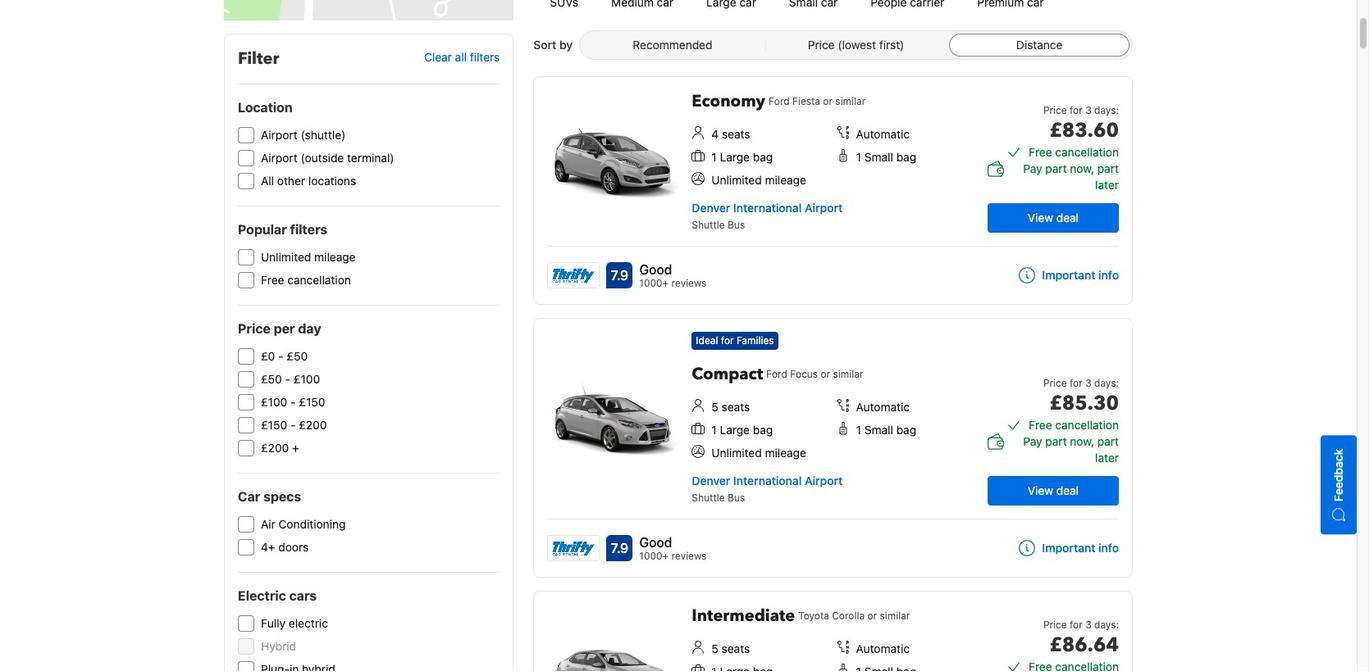 Task type: describe. For each thing, give the bounding box(es) containing it.
other
[[277, 174, 305, 188]]

0 vertical spatial £100
[[294, 372, 320, 386]]

view deal button for £85.30
[[988, 477, 1119, 506]]

1 5 from the top
[[711, 400, 718, 414]]

reviews for first 7.9 element from the bottom
[[671, 550, 707, 563]]

later for £85.30
[[1095, 451, 1119, 465]]

£83.60
[[1049, 117, 1119, 144]]

1 vertical spatial unlimited
[[261, 250, 311, 264]]

£200 +
[[261, 441, 299, 455]]

2 automatic from the top
[[856, 400, 910, 414]]

terminal)
[[347, 151, 394, 165]]

1 vertical spatial free
[[261, 273, 284, 287]]

location
[[238, 100, 292, 115]]

clear all filters button
[[424, 50, 500, 64]]

price for £85.30
[[1043, 377, 1067, 390]]

2 5 from the top
[[711, 642, 718, 656]]

1 vertical spatial mileage
[[314, 250, 356, 264]]

3 for £83.60
[[1085, 104, 1092, 116]]

2 5 seats from the top
[[711, 642, 750, 656]]

fiesta
[[792, 95, 820, 107]]

deal for £85.30
[[1056, 484, 1079, 498]]

1 important from the top
[[1042, 268, 1095, 282]]

price for £83.60
[[1043, 104, 1067, 116]]

1 7.9 element from the top
[[606, 262, 633, 289]]

compact
[[692, 363, 763, 386]]

sort by
[[533, 38, 573, 52]]

1 vertical spatial cancellation
[[287, 273, 351, 287]]

fully
[[261, 617, 286, 631]]

ford for compact
[[766, 368, 787, 381]]

economy
[[692, 90, 765, 112]]

popular
[[238, 222, 287, 237]]

(outside
[[301, 151, 344, 165]]

families
[[737, 335, 774, 347]]

all
[[455, 50, 467, 64]]

shuttle for second denver international airport 'button' from the bottom of the page
[[692, 219, 725, 231]]

electric cars
[[238, 589, 317, 604]]

feedback
[[1331, 449, 1345, 502]]

airport (outside terminal)
[[261, 151, 394, 165]]

4
[[711, 127, 719, 141]]

compact ford focus or similar
[[692, 363, 863, 386]]

electric
[[289, 617, 328, 631]]

0 vertical spatial £50
[[287, 349, 308, 363]]

similar for compact
[[833, 368, 863, 381]]

1 vertical spatial unlimited mileage
[[261, 250, 356, 264]]

for for £86.64
[[1070, 619, 1083, 632]]

2 international from the top
[[733, 474, 802, 488]]

clear
[[424, 50, 452, 64]]

bus for second denver international airport 'button' from the bottom of the page
[[728, 219, 745, 231]]

car
[[238, 490, 260, 504]]

2 seats from the top
[[722, 400, 750, 414]]

for for £83.60
[[1070, 104, 1083, 116]]

cars
[[289, 589, 317, 604]]

free cancellation for £85.30
[[1029, 418, 1119, 432]]

large for 4 seats
[[720, 150, 750, 164]]

unlimited mileage for 5 seats
[[711, 446, 806, 460]]

price inside sort by element
[[808, 38, 835, 52]]

good 1000+ reviews for 2nd 7.9 element from the bottom of the page's "customer rating 7.9 good" 'element'
[[639, 262, 707, 290]]

price per day
[[238, 322, 321, 336]]

electric
[[238, 589, 286, 604]]

2 important from the top
[[1042, 541, 1095, 555]]

unlimited mileage for 4 seats
[[711, 173, 806, 187]]

1 international from the top
[[733, 201, 802, 215]]

locations
[[308, 174, 356, 188]]

3 for £86.64
[[1085, 619, 1092, 632]]

2 good from the top
[[639, 536, 672, 550]]

similar for economy
[[835, 95, 866, 107]]

intermediate toyota corolla or similar
[[692, 605, 910, 628]]

doors
[[278, 541, 309, 554]]

denver international airport shuttle bus for second denver international airport 'button' from the bottom of the page
[[692, 201, 843, 231]]

+
[[292, 441, 299, 455]]

toyota
[[798, 610, 829, 623]]

1 small bag for 5 seats
[[856, 423, 916, 437]]

3 for £85.30
[[1085, 377, 1092, 390]]

automatic for intermediate
[[856, 642, 910, 656]]

air
[[261, 518, 275, 532]]

4+ doors
[[261, 541, 309, 554]]

mileage for 4 seats
[[765, 173, 806, 187]]

airport (shuttle)
[[261, 128, 346, 142]]

1000+ for first 7.9 element from the bottom
[[639, 550, 669, 563]]

ford for economy
[[769, 95, 790, 107]]

1 good from the top
[[639, 262, 672, 277]]

automatic for economy
[[856, 127, 910, 141]]

bus for second denver international airport 'button' from the top
[[728, 492, 745, 504]]

or for compact
[[821, 368, 830, 381]]

1 info from the top
[[1098, 268, 1119, 282]]

intermediate
[[692, 605, 795, 628]]

- for £150
[[290, 418, 296, 432]]

economy ford fiesta or similar
[[692, 90, 866, 112]]

4 seats
[[711, 127, 750, 141]]

recommended
[[633, 38, 712, 52]]

price (lowest first)
[[808, 38, 904, 52]]

2 info from the top
[[1098, 541, 1119, 555]]

all other locations
[[261, 174, 356, 188]]

- for £0
[[278, 349, 283, 363]]

distance
[[1016, 38, 1063, 52]]

for right ideal at the right
[[721, 335, 734, 347]]

ideal for families
[[696, 335, 774, 347]]

4+
[[261, 541, 275, 554]]

price left the per
[[238, 322, 271, 336]]

- for £100
[[290, 395, 296, 409]]

£0 - £50
[[261, 349, 308, 363]]

price for 3 days: £83.60
[[1043, 104, 1119, 144]]

1 vertical spatial £100
[[261, 395, 287, 409]]

2 important info button from the top
[[1019, 541, 1119, 557]]

hybrid
[[261, 640, 296, 654]]

days: for £86.64
[[1094, 619, 1119, 632]]

(lowest
[[838, 38, 876, 52]]

or for economy
[[823, 95, 833, 107]]



Task type: vqa. For each thing, say whether or not it's contained in the screenshot.
the topmost Small
yes



Task type: locate. For each thing, give the bounding box(es) containing it.
0 horizontal spatial £50
[[261, 372, 282, 386]]

1 vertical spatial important
[[1042, 541, 1095, 555]]

denver for second denver international airport 'button' from the bottom of the page
[[692, 201, 730, 215]]

1 vertical spatial view deal
[[1028, 484, 1079, 498]]

price up £83.60
[[1043, 104, 1067, 116]]

1 denver international airport shuttle bus from the top
[[692, 201, 843, 231]]

1 deal from the top
[[1056, 211, 1079, 225]]

important
[[1042, 268, 1095, 282], [1042, 541, 1095, 555]]

ideal
[[696, 335, 718, 347]]

£85.30
[[1049, 390, 1119, 418]]

1 vertical spatial denver international airport button
[[692, 474, 843, 488]]

large
[[720, 150, 750, 164], [720, 423, 750, 437]]

0 vertical spatial important info button
[[1019, 267, 1119, 284]]

0 vertical spatial important
[[1042, 268, 1095, 282]]

1 horizontal spatial £200
[[299, 418, 327, 432]]

1 now, from the top
[[1070, 162, 1094, 176]]

£0
[[261, 349, 275, 363]]

pay part now, part later for £83.60
[[1023, 162, 1119, 192]]

feedback button
[[1321, 436, 1357, 535]]

by
[[559, 38, 573, 52]]

ford inside compact ford focus or similar
[[766, 368, 787, 381]]

similar right focus
[[833, 368, 863, 381]]

days: inside price for 3 days: £86.64
[[1094, 619, 1119, 632]]

similar inside compact ford focus or similar
[[833, 368, 863, 381]]

1 vertical spatial supplied by thrifty image
[[548, 536, 599, 561]]

good 1000+ reviews
[[639, 262, 707, 290], [639, 536, 707, 563]]

1 1 large bag from the top
[[711, 150, 773, 164]]

view for £83.60
[[1028, 211, 1053, 225]]

deal
[[1056, 211, 1079, 225], [1056, 484, 1079, 498]]

0 vertical spatial international
[[733, 201, 802, 215]]

0 vertical spatial seats
[[722, 127, 750, 141]]

£50 up £50 - £100
[[287, 349, 308, 363]]

2 customer rating 7.9 good element from the top
[[639, 533, 707, 553]]

2 vertical spatial unlimited mileage
[[711, 446, 806, 460]]

airport
[[261, 128, 297, 142], [261, 151, 297, 165], [805, 201, 843, 215], [805, 474, 843, 488]]

1 vertical spatial or
[[821, 368, 830, 381]]

2 now, from the top
[[1070, 435, 1094, 449]]

large down 4 seats
[[720, 150, 750, 164]]

filters right popular
[[290, 222, 327, 237]]

£100
[[294, 372, 320, 386], [261, 395, 287, 409]]

- up £150 - £200
[[290, 395, 296, 409]]

price inside price for 3 days: £85.30
[[1043, 377, 1067, 390]]

unlimited down "popular filters"
[[261, 250, 311, 264]]

2 view from the top
[[1028, 484, 1053, 498]]

ford
[[769, 95, 790, 107], [766, 368, 787, 381]]

unlimited
[[711, 173, 762, 187], [261, 250, 311, 264], [711, 446, 762, 460]]

1 vertical spatial customer rating 7.9 good element
[[639, 533, 707, 553]]

2 small from the top
[[864, 423, 893, 437]]

1 vertical spatial 5 seats
[[711, 642, 750, 656]]

supplied by thrifty image for first 7.9 element from the bottom
[[548, 536, 599, 561]]

1 5 seats from the top
[[711, 400, 750, 414]]

£50 - £100
[[261, 372, 320, 386]]

0 vertical spatial good 1000+ reviews
[[639, 262, 707, 290]]

1 vertical spatial info
[[1098, 541, 1119, 555]]

shuttle
[[692, 219, 725, 231], [692, 492, 725, 504]]

ford left fiesta
[[769, 95, 790, 107]]

product card group containing £85.30
[[533, 318, 1133, 578]]

shuttle for second denver international airport 'button' from the top
[[692, 492, 725, 504]]

for up "£86.64"
[[1070, 619, 1083, 632]]

£86.64
[[1049, 632, 1119, 659]]

days: up £85.30
[[1094, 377, 1119, 390]]

or inside compact ford focus or similar
[[821, 368, 830, 381]]

deal for £83.60
[[1056, 211, 1079, 225]]

2 7.9 element from the top
[[606, 536, 633, 562]]

price up £85.30
[[1043, 377, 1067, 390]]

price for 3 days: £85.30
[[1043, 377, 1119, 418]]

day
[[298, 322, 321, 336]]

for
[[1070, 104, 1083, 116], [721, 335, 734, 347], [1070, 377, 1083, 390], [1070, 619, 1083, 632]]

cancellation down £83.60
[[1055, 145, 1119, 159]]

now, down £83.60
[[1070, 162, 1094, 176]]

0 vertical spatial important info
[[1042, 268, 1119, 282]]

0 horizontal spatial £100
[[261, 395, 287, 409]]

0 vertical spatial reviews
[[671, 277, 707, 290]]

seats right 4
[[722, 127, 750, 141]]

1 product card group from the top
[[533, 76, 1133, 305]]

1 important info button from the top
[[1019, 267, 1119, 284]]

supplied by thrifty image for 2nd 7.9 element from the bottom of the page
[[548, 263, 599, 288]]

1 horizontal spatial £100
[[294, 372, 320, 386]]

1 vertical spatial good
[[639, 536, 672, 550]]

free cancellation down £85.30
[[1029, 418, 1119, 432]]

0 vertical spatial £200
[[299, 418, 327, 432]]

small for 4 seats
[[864, 150, 893, 164]]

clear all filters
[[424, 50, 500, 64]]

£150
[[299, 395, 325, 409], [261, 418, 287, 432]]

1 horizontal spatial £50
[[287, 349, 308, 363]]

0 vertical spatial pay part now, part later
[[1023, 162, 1119, 192]]

1 large bag down 4 seats
[[711, 150, 773, 164]]

1 vertical spatial denver international airport shuttle bus
[[692, 474, 843, 504]]

1
[[711, 150, 717, 164], [856, 150, 861, 164], [711, 423, 717, 437], [856, 423, 861, 437]]

pay part now, part later down £83.60
[[1023, 162, 1119, 192]]

0 vertical spatial 7.9 element
[[606, 262, 633, 289]]

1 denver from the top
[[692, 201, 730, 215]]

0 vertical spatial £150
[[299, 395, 325, 409]]

1 vertical spatial important info
[[1042, 541, 1119, 555]]

for inside price for 3 days: £83.60
[[1070, 104, 1083, 116]]

for up £83.60
[[1070, 104, 1083, 116]]

or right focus
[[821, 368, 830, 381]]

later for £83.60
[[1095, 178, 1119, 192]]

view deal for £85.30
[[1028, 484, 1079, 498]]

1 large bag for 5 seats
[[711, 423, 773, 437]]

2 bus from the top
[[728, 492, 745, 504]]

free for £85.30
[[1029, 418, 1052, 432]]

for up £85.30
[[1070, 377, 1083, 390]]

2 vertical spatial unlimited
[[711, 446, 762, 460]]

0 vertical spatial later
[[1095, 178, 1119, 192]]

1 vertical spatial 1 small bag
[[856, 423, 916, 437]]

0 vertical spatial cancellation
[[1055, 145, 1119, 159]]

1 pay from the top
[[1023, 162, 1042, 176]]

2 supplied by thrifty image from the top
[[548, 536, 599, 561]]

1 3 from the top
[[1085, 104, 1092, 116]]

2 vertical spatial free
[[1029, 418, 1052, 432]]

0 vertical spatial unlimited
[[711, 173, 762, 187]]

pay
[[1023, 162, 1042, 176], [1023, 435, 1042, 449]]

- down £0 - £50
[[285, 372, 290, 386]]

0 vertical spatial customer rating 7.9 good element
[[639, 260, 707, 280]]

important info button
[[1019, 267, 1119, 284], [1019, 541, 1119, 557]]

0 vertical spatial good
[[639, 262, 672, 277]]

now, down £85.30
[[1070, 435, 1094, 449]]

2 vertical spatial seats
[[722, 642, 750, 656]]

view deal button for £83.60
[[988, 203, 1119, 233]]

1 view from the top
[[1028, 211, 1053, 225]]

- down £100 - £150
[[290, 418, 296, 432]]

3 inside price for 3 days: £86.64
[[1085, 619, 1092, 632]]

days: inside price for 3 days: £83.60
[[1094, 104, 1119, 116]]

0 vertical spatial view deal button
[[988, 203, 1119, 233]]

2 vertical spatial product card group
[[533, 591, 1133, 672]]

1 large bag for 4 seats
[[711, 150, 773, 164]]

reviews up intermediate
[[671, 550, 707, 563]]

pay part now, part later
[[1023, 162, 1119, 192], [1023, 435, 1119, 465]]

all
[[261, 174, 274, 188]]

customer rating 7.9 good element for 2nd 7.9 element from the bottom of the page
[[639, 260, 707, 280]]

2 denver international airport button from the top
[[692, 474, 843, 488]]

free for £83.60
[[1029, 145, 1052, 159]]

- right £0
[[278, 349, 283, 363]]

ford inside economy ford fiesta or similar
[[769, 95, 790, 107]]

1 vertical spatial ford
[[766, 368, 787, 381]]

1 seats from the top
[[722, 127, 750, 141]]

view
[[1028, 211, 1053, 225], [1028, 484, 1053, 498]]

car specs
[[238, 490, 301, 504]]

free cancellation down £83.60
[[1029, 145, 1119, 159]]

0 horizontal spatial £150
[[261, 418, 287, 432]]

1 7.9 from the top
[[611, 268, 628, 283]]

1 denver international airport button from the top
[[692, 201, 843, 215]]

free cancellation up day
[[261, 273, 351, 287]]

1 vertical spatial 7.9
[[611, 541, 628, 556]]

bag
[[753, 150, 773, 164], [896, 150, 916, 164], [753, 423, 773, 437], [896, 423, 916, 437]]

later down £85.30
[[1095, 451, 1119, 465]]

or right 'corolla'
[[867, 610, 877, 623]]

small
[[864, 150, 893, 164], [864, 423, 893, 437]]

0 vertical spatial 3
[[1085, 104, 1092, 116]]

product card group containing £86.64
[[533, 591, 1133, 672]]

1 vertical spatial 1000+
[[639, 550, 669, 563]]

conditioning
[[279, 518, 346, 532]]

view deal button
[[988, 203, 1119, 233], [988, 477, 1119, 506]]

1 large bag down compact
[[711, 423, 773, 437]]

1 vertical spatial denver
[[692, 474, 730, 488]]

0 vertical spatial view deal
[[1028, 211, 1079, 225]]

cancellation for £85.30
[[1055, 418, 1119, 432]]

price inside price for 3 days: £83.60
[[1043, 104, 1067, 116]]

1 vertical spatial filters
[[290, 222, 327, 237]]

1 small bag
[[856, 150, 916, 164], [856, 423, 916, 437]]

filters right the all
[[470, 50, 500, 64]]

3 automatic from the top
[[856, 642, 910, 656]]

1 view deal from the top
[[1028, 211, 1079, 225]]

popular filters
[[238, 222, 327, 237]]

reviews
[[671, 277, 707, 290], [671, 550, 707, 563]]

seats down compact
[[722, 400, 750, 414]]

0 vertical spatial deal
[[1056, 211, 1079, 225]]

similar right fiesta
[[835, 95, 866, 107]]

or right fiesta
[[823, 95, 833, 107]]

similar for intermediate
[[880, 610, 910, 623]]

2 1 small bag from the top
[[856, 423, 916, 437]]

1 vertical spatial shuttle
[[692, 492, 725, 504]]

2 vertical spatial free cancellation
[[1029, 418, 1119, 432]]

large down compact
[[720, 423, 750, 437]]

pay part now, part later down £85.30
[[1023, 435, 1119, 465]]

filter
[[238, 48, 279, 70]]

3 3 from the top
[[1085, 619, 1092, 632]]

1 reviews from the top
[[671, 277, 707, 290]]

sort
[[533, 38, 556, 52]]

pay for £85.30
[[1023, 435, 1042, 449]]

1 vertical spatial free cancellation
[[261, 273, 351, 287]]

1 vertical spatial 7.9 element
[[606, 536, 633, 562]]

5 seats down intermediate
[[711, 642, 750, 656]]

2 7.9 from the top
[[611, 541, 628, 556]]

days: for £83.60
[[1094, 104, 1119, 116]]

mileage down economy ford fiesta or similar
[[765, 173, 806, 187]]

3 inside price for 3 days: £85.30
[[1085, 377, 1092, 390]]

2 view deal from the top
[[1028, 484, 1079, 498]]

1 vertical spatial bus
[[728, 492, 745, 504]]

- for £50
[[285, 372, 290, 386]]

1 vertical spatial days:
[[1094, 377, 1119, 390]]

2 good 1000+ reviews from the top
[[639, 536, 707, 563]]

cancellation for £83.60
[[1055, 145, 1119, 159]]

0 vertical spatial free
[[1029, 145, 1052, 159]]

0 vertical spatial shuttle
[[692, 219, 725, 231]]

2 large from the top
[[720, 423, 750, 437]]

0 vertical spatial 1 small bag
[[856, 150, 916, 164]]

2 shuttle from the top
[[692, 492, 725, 504]]

7.9 for 2nd 7.9 element from the bottom of the page
[[611, 268, 628, 283]]

air conditioning
[[261, 518, 346, 532]]

1 vertical spatial pay part now, part later
[[1023, 435, 1119, 465]]

£100 down £50 - £100
[[261, 395, 287, 409]]

3 up "£86.64"
[[1085, 619, 1092, 632]]

1 small from the top
[[864, 150, 893, 164]]

view deal
[[1028, 211, 1079, 225], [1028, 484, 1079, 498]]

focus
[[790, 368, 818, 381]]

free cancellation for £83.60
[[1029, 145, 1119, 159]]

or for intermediate
[[867, 610, 877, 623]]

1 vertical spatial product card group
[[533, 318, 1133, 578]]

£150 up £200 +
[[261, 418, 287, 432]]

cancellation up day
[[287, 273, 351, 287]]

for inside price for 3 days: £85.30
[[1070, 377, 1083, 390]]

pay for £83.60
[[1023, 162, 1042, 176]]

2 view deal button from the top
[[988, 477, 1119, 506]]

mileage down compact ford focus or similar
[[765, 446, 806, 460]]

1 automatic from the top
[[856, 127, 910, 141]]

0 vertical spatial small
[[864, 150, 893, 164]]

7.9 for first 7.9 element from the bottom
[[611, 541, 628, 556]]

denver for second denver international airport 'button' from the top
[[692, 474, 730, 488]]

5 seats down compact
[[711, 400, 750, 414]]

0 vertical spatial 1 large bag
[[711, 150, 773, 164]]

days: inside price for 3 days: £85.30
[[1094, 377, 1119, 390]]

large for 5 seats
[[720, 423, 750, 437]]

0 vertical spatial denver international airport button
[[692, 201, 843, 215]]

3 seats from the top
[[722, 642, 750, 656]]

1 small bag for 4 seats
[[856, 150, 916, 164]]

denver international airport shuttle bus
[[692, 201, 843, 231], [692, 474, 843, 504]]

£200 left +
[[261, 441, 289, 455]]

customer rating 7.9 good element
[[639, 260, 707, 280], [639, 533, 707, 553]]

free up price per day
[[261, 273, 284, 287]]

later down £83.60
[[1095, 178, 1119, 192]]

denver international airport button
[[692, 201, 843, 215], [692, 474, 843, 488]]

1 important info from the top
[[1042, 268, 1119, 282]]

2 product card group from the top
[[533, 318, 1133, 578]]

product card group containing £83.60
[[533, 76, 1133, 305]]

2 pay from the top
[[1023, 435, 1042, 449]]

or inside economy ford fiesta or similar
[[823, 95, 833, 107]]

corolla
[[832, 610, 865, 623]]

3 up £85.30
[[1085, 377, 1092, 390]]

0 vertical spatial free cancellation
[[1029, 145, 1119, 159]]

denver
[[692, 201, 730, 215], [692, 474, 730, 488]]

free cancellation
[[1029, 145, 1119, 159], [261, 273, 351, 287], [1029, 418, 1119, 432]]

1 horizontal spatial filters
[[470, 50, 500, 64]]

specs
[[263, 490, 301, 504]]

1 shuttle from the top
[[692, 219, 725, 231]]

£100 up £100 - £150
[[294, 372, 320, 386]]

£50 down £0
[[261, 372, 282, 386]]

1 view deal button from the top
[[988, 203, 1119, 233]]

mileage for 5 seats
[[765, 446, 806, 460]]

unlimited down compact
[[711, 446, 762, 460]]

filters
[[470, 50, 500, 64], [290, 222, 327, 237]]

pay part now, part later for £85.30
[[1023, 435, 1119, 465]]

0 vertical spatial view
[[1028, 211, 1053, 225]]

days: up "£86.64"
[[1094, 619, 1119, 632]]

free down £83.60
[[1029, 145, 1052, 159]]

customer rating 7.9 good element for first 7.9 element from the bottom
[[639, 533, 707, 553]]

(shuttle)
[[301, 128, 346, 142]]

important info
[[1042, 268, 1119, 282], [1042, 541, 1119, 555]]

now,
[[1070, 162, 1094, 176], [1070, 435, 1094, 449]]

mileage
[[765, 173, 806, 187], [314, 250, 356, 264], [765, 446, 806, 460]]

ford left focus
[[766, 368, 787, 381]]

0 vertical spatial 5 seats
[[711, 400, 750, 414]]

part
[[1045, 162, 1067, 176], [1097, 162, 1119, 176], [1045, 435, 1067, 449], [1097, 435, 1119, 449]]

1 vertical spatial deal
[[1056, 484, 1079, 498]]

free down £85.30
[[1029, 418, 1052, 432]]

price for £86.64
[[1043, 619, 1067, 632]]

0 vertical spatial 1000+
[[639, 277, 669, 290]]

1 vertical spatial good 1000+ reviews
[[639, 536, 707, 563]]

3 up £83.60
[[1085, 104, 1092, 116]]

1 horizontal spatial £150
[[299, 395, 325, 409]]

1 vertical spatial later
[[1095, 451, 1119, 465]]

0 vertical spatial filters
[[470, 50, 500, 64]]

7.9
[[611, 268, 628, 283], [611, 541, 628, 556]]

3 product card group from the top
[[533, 591, 1133, 672]]

1 1 small bag from the top
[[856, 150, 916, 164]]

price for 3 days: £86.64
[[1043, 619, 1119, 659]]

5
[[711, 400, 718, 414], [711, 642, 718, 656]]

1 vertical spatial important info button
[[1019, 541, 1119, 557]]

days:
[[1094, 104, 1119, 116], [1094, 377, 1119, 390], [1094, 619, 1119, 632]]

price up "£86.64"
[[1043, 619, 1067, 632]]

2 pay part now, part later from the top
[[1023, 435, 1119, 465]]

unlimited mileage down compact ford focus or similar
[[711, 446, 806, 460]]

denver international airport shuttle bus for second denver international airport 'button' from the top
[[692, 474, 843, 504]]

0 vertical spatial mileage
[[765, 173, 806, 187]]

supplied by thrifty image
[[548, 263, 599, 288], [548, 536, 599, 561]]

2 vertical spatial cancellation
[[1055, 418, 1119, 432]]

automatic
[[856, 127, 910, 141], [856, 400, 910, 414], [856, 642, 910, 656]]

info
[[1098, 268, 1119, 282], [1098, 541, 1119, 555]]

unlimited mileage
[[711, 173, 806, 187], [261, 250, 356, 264], [711, 446, 806, 460]]

0 vertical spatial pay
[[1023, 162, 1042, 176]]

1 good 1000+ reviews from the top
[[639, 262, 707, 290]]

similar
[[835, 95, 866, 107], [833, 368, 863, 381], [880, 610, 910, 623]]

days: up £83.60
[[1094, 104, 1119, 116]]

for inside price for 3 days: £86.64
[[1070, 619, 1083, 632]]

1 large from the top
[[720, 150, 750, 164]]

2 reviews from the top
[[671, 550, 707, 563]]

price inside price for 3 days: £86.64
[[1043, 619, 1067, 632]]

now, for £83.60
[[1070, 162, 1094, 176]]

good 1000+ reviews for "customer rating 7.9 good" 'element' associated with first 7.9 element from the bottom
[[639, 536, 707, 563]]

seats for intermediate
[[722, 642, 750, 656]]

5 down compact
[[711, 400, 718, 414]]

filters inside button
[[470, 50, 500, 64]]

price left (lowest
[[808, 38, 835, 52]]

0 vertical spatial denver
[[692, 201, 730, 215]]

per
[[274, 322, 295, 336]]

0 horizontal spatial £200
[[261, 441, 289, 455]]

1 customer rating 7.9 good element from the top
[[639, 260, 707, 280]]

international
[[733, 201, 802, 215], [733, 474, 802, 488]]

unlimited for 4 seats
[[711, 173, 762, 187]]

1 supplied by thrifty image from the top
[[548, 263, 599, 288]]

1 vertical spatial 5
[[711, 642, 718, 656]]

seats for economy
[[722, 127, 750, 141]]

reviews up ideal at the right
[[671, 277, 707, 290]]

1 vertical spatial £150
[[261, 418, 287, 432]]

0 vertical spatial days:
[[1094, 104, 1119, 116]]

2 important info from the top
[[1042, 541, 1119, 555]]

1 bus from the top
[[728, 219, 745, 231]]

2 vertical spatial days:
[[1094, 619, 1119, 632]]

reviews for 2nd 7.9 element from the bottom of the page
[[671, 277, 707, 290]]

similar inside economy ford fiesta or similar
[[835, 95, 866, 107]]

£200
[[299, 418, 327, 432], [261, 441, 289, 455]]

2 days: from the top
[[1094, 377, 1119, 390]]

£50
[[287, 349, 308, 363], [261, 372, 282, 386]]

0 vertical spatial now,
[[1070, 162, 1094, 176]]

0 vertical spatial 5
[[711, 400, 718, 414]]

5 seats
[[711, 400, 750, 414], [711, 642, 750, 656]]

mileage down "popular filters"
[[314, 250, 356, 264]]

cancellation
[[1055, 145, 1119, 159], [287, 273, 351, 287], [1055, 418, 1119, 432]]

£150 - £200
[[261, 418, 327, 432]]

2 denver international airport shuttle bus from the top
[[692, 474, 843, 504]]

view deal for £83.60
[[1028, 211, 1079, 225]]

now, for £85.30
[[1070, 435, 1094, 449]]

2 vertical spatial 3
[[1085, 619, 1092, 632]]

1 later from the top
[[1095, 178, 1119, 192]]

0 horizontal spatial filters
[[290, 222, 327, 237]]

7.9 element
[[606, 262, 633, 289], [606, 536, 633, 562]]

2 denver from the top
[[692, 474, 730, 488]]

sort by element
[[579, 30, 1133, 60]]

unlimited down 4 seats
[[711, 173, 762, 187]]

£100 - £150
[[261, 395, 325, 409]]

0 vertical spatial large
[[720, 150, 750, 164]]

unlimited mileage down 4 seats
[[711, 173, 806, 187]]

cancellation down £85.30
[[1055, 418, 1119, 432]]

£150 up £150 - £200
[[299, 395, 325, 409]]

good
[[639, 262, 672, 277], [639, 536, 672, 550]]

£200 up +
[[299, 418, 327, 432]]

days: for £85.30
[[1094, 377, 1119, 390]]

0 vertical spatial supplied by thrifty image
[[548, 263, 599, 288]]

2 1000+ from the top
[[639, 550, 669, 563]]

2 3 from the top
[[1085, 377, 1092, 390]]

5 down intermediate
[[711, 642, 718, 656]]

similar right 'corolla'
[[880, 610, 910, 623]]

1 vertical spatial seats
[[722, 400, 750, 414]]

fully electric
[[261, 617, 328, 631]]

3 inside price for 3 days: £83.60
[[1085, 104, 1092, 116]]

0 vertical spatial or
[[823, 95, 833, 107]]

1 days: from the top
[[1094, 104, 1119, 116]]

1 pay part now, part later from the top
[[1023, 162, 1119, 192]]

view for £85.30
[[1028, 484, 1053, 498]]

product card group
[[533, 76, 1133, 305], [533, 318, 1133, 578], [533, 591, 1133, 672]]

small for 5 seats
[[864, 423, 893, 437]]

or inside intermediate toyota corolla or similar
[[867, 610, 877, 623]]

2 vertical spatial mileage
[[765, 446, 806, 460]]

2 vertical spatial or
[[867, 610, 877, 623]]

1 large bag
[[711, 150, 773, 164], [711, 423, 773, 437]]

1 vertical spatial reviews
[[671, 550, 707, 563]]

1 vertical spatial automatic
[[856, 400, 910, 414]]

for for £85.30
[[1070, 377, 1083, 390]]

1000+ for 2nd 7.9 element from the bottom of the page
[[639, 277, 669, 290]]

1 1000+ from the top
[[639, 277, 669, 290]]

2 later from the top
[[1095, 451, 1119, 465]]

first)
[[879, 38, 904, 52]]

2 deal from the top
[[1056, 484, 1079, 498]]

3 days: from the top
[[1094, 619, 1119, 632]]

similar inside intermediate toyota corolla or similar
[[880, 610, 910, 623]]

1 vertical spatial large
[[720, 423, 750, 437]]

unlimited mileage down "popular filters"
[[261, 250, 356, 264]]

unlimited for 5 seats
[[711, 446, 762, 460]]

2 1 large bag from the top
[[711, 423, 773, 437]]

seats down intermediate
[[722, 642, 750, 656]]

1 vertical spatial now,
[[1070, 435, 1094, 449]]



